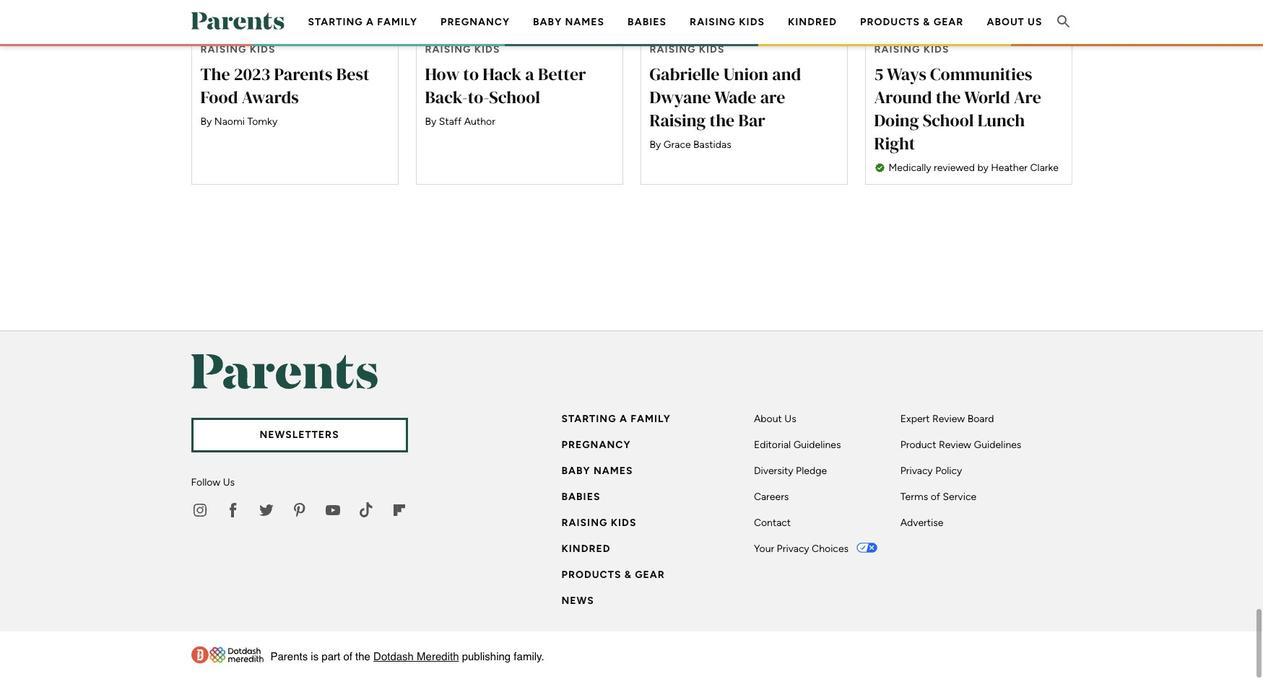 Task type: locate. For each thing, give the bounding box(es) containing it.
raising kids link inside header navigation
[[690, 16, 765, 28]]

are
[[1014, 85, 1041, 109]]

about us up editorial
[[754, 413, 796, 425]]

gear inside header navigation
[[934, 16, 964, 28]]

names
[[565, 16, 605, 28], [594, 465, 633, 477]]

1 vertical spatial raising
[[650, 108, 706, 132]]

babies
[[628, 16, 667, 28], [561, 491, 600, 503]]

1 vertical spatial about us
[[754, 413, 796, 425]]

about up communities
[[987, 16, 1025, 28]]

1 vertical spatial raising kids
[[561, 517, 637, 529]]

1 horizontal spatial family
[[631, 413, 671, 425]]

1 vertical spatial pregnancy
[[561, 439, 631, 451]]

about up editorial
[[754, 413, 782, 425]]

raising inside gabrielle union and dwyane wade are raising the bar
[[650, 108, 706, 132]]

dwyane
[[650, 85, 711, 109]]

0 horizontal spatial about us
[[754, 413, 796, 425]]

parents left best on the left top
[[274, 62, 333, 86]]

0 vertical spatial baby
[[533, 16, 562, 28]]

1 horizontal spatial the
[[710, 108, 735, 132]]

0 horizontal spatial about
[[754, 413, 782, 425]]

your privacy choices
[[754, 543, 849, 555]]

diversity pledge link
[[754, 464, 827, 479]]

about us inside header navigation
[[987, 16, 1042, 28]]

1 vertical spatial review
[[939, 439, 971, 451]]

0 vertical spatial of
[[931, 491, 940, 503]]

0 vertical spatial privacy
[[900, 465, 933, 477]]

about us link up editorial
[[754, 412, 796, 427]]

0 vertical spatial starting a family
[[308, 16, 417, 28]]

privacy policy link
[[900, 464, 962, 479]]

1 horizontal spatial about us
[[987, 16, 1042, 28]]

products & gear up ways
[[860, 16, 964, 28]]

gabrielle union and dwyane wade are raising the bar
[[650, 62, 801, 132]]

0 vertical spatial starting
[[308, 16, 363, 28]]

us up editorial guidelines
[[784, 413, 796, 425]]

1 horizontal spatial products
[[860, 16, 920, 28]]

0 vertical spatial gear
[[934, 16, 964, 28]]

1 vertical spatial us
[[784, 413, 796, 425]]

contact link
[[754, 516, 791, 531]]

about us left search image in the top right of the page
[[987, 16, 1042, 28]]

parents
[[274, 62, 333, 86], [270, 650, 308, 663]]

product review guidelines link
[[900, 438, 1022, 453]]

kindred up 'and'
[[788, 16, 837, 28]]

starting a family inside header navigation
[[308, 16, 417, 28]]

pregnancy
[[441, 16, 510, 28], [561, 439, 631, 451]]

terms of service
[[900, 491, 977, 503]]

board
[[968, 413, 994, 425]]

product review guidelines
[[900, 439, 1022, 451]]

products
[[860, 16, 920, 28], [561, 569, 621, 581]]

1 vertical spatial &
[[625, 569, 632, 581]]

contact
[[754, 517, 791, 529]]

raising kids link
[[690, 16, 765, 28], [561, 516, 637, 531]]

babies inside header navigation
[[628, 16, 667, 28]]

starting a family link for kindred link to the left
[[561, 412, 671, 427]]

baby names
[[533, 16, 605, 28], [561, 465, 633, 477]]

footer
[[0, 331, 1263, 679]]

0 horizontal spatial kids
[[611, 517, 637, 529]]

family
[[377, 16, 417, 28], [631, 413, 671, 425]]

the
[[200, 62, 230, 86]]

0 vertical spatial names
[[565, 16, 605, 28]]

1 horizontal spatial babies link
[[628, 16, 667, 28]]

products & gear inside header navigation
[[860, 16, 964, 28]]

1 horizontal spatial &
[[923, 16, 931, 28]]

kindred
[[788, 16, 837, 28], [561, 543, 611, 555]]

gabrielle union and dwyane wade are raising the bar link
[[640, 0, 848, 185]]

0 horizontal spatial raising kids
[[561, 517, 637, 529]]

products & gear link up news
[[561, 568, 665, 583]]

raising kids
[[690, 16, 765, 28], [561, 517, 637, 529]]

review up product review guidelines
[[932, 413, 965, 425]]

kids
[[739, 16, 765, 28], [611, 517, 637, 529]]

babies link for pregnancy link associated with starting a family link corresponding to the top kindred link baby names link
[[628, 16, 667, 28]]

1 vertical spatial starting a family link
[[561, 412, 671, 427]]

0 horizontal spatial kindred
[[561, 543, 611, 555]]

0 horizontal spatial a
[[366, 16, 374, 28]]

1 vertical spatial starting
[[561, 413, 616, 425]]

5 ways communities around the world are doing school lunch right link
[[865, 0, 1072, 185]]

0 horizontal spatial products & gear link
[[561, 568, 665, 583]]

publishing family.
[[462, 650, 544, 663]]

1 horizontal spatial guidelines
[[974, 439, 1022, 451]]

starting inside header navigation
[[308, 16, 363, 28]]

0 horizontal spatial starting a family
[[308, 16, 417, 28]]

the 2023 parents best food awards
[[200, 62, 369, 109]]

products & gear
[[860, 16, 964, 28], [561, 569, 665, 581]]

1 horizontal spatial kids
[[739, 16, 765, 28]]

diversity pledge
[[754, 465, 827, 477]]

privacy
[[900, 465, 933, 477], [777, 543, 809, 555]]

1 horizontal spatial raising kids
[[690, 16, 765, 28]]

1 vertical spatial kindred
[[561, 543, 611, 555]]

1 horizontal spatial kindred link
[[788, 16, 837, 28]]

kindred link up 'and'
[[788, 16, 837, 28]]

1 horizontal spatial about
[[987, 16, 1025, 28]]

raising kids link for babies link corresponding to baby names link related to pregnancy link associated with starting a family link associated with kindred link to the left
[[561, 516, 637, 531]]

kindred link up news
[[561, 542, 611, 557]]

baby
[[533, 16, 562, 28], [561, 465, 591, 477]]

guidelines up 'pledge' on the bottom
[[793, 439, 841, 451]]

raising kids link for babies link corresponding to pregnancy link associated with starting a family link corresponding to the top kindred link baby names link
[[690, 16, 765, 28]]

0 horizontal spatial guidelines
[[793, 439, 841, 451]]

union
[[723, 62, 769, 86]]

parents left is at the left
[[270, 650, 308, 663]]

2 vertical spatial a
[[620, 413, 628, 425]]

0 vertical spatial visit parents' homepage image
[[191, 12, 284, 30]]

the left world
[[936, 85, 961, 109]]

products & gear link up ways
[[860, 16, 964, 28]]

products up '5' on the top of the page
[[860, 16, 920, 28]]

privacy right your
[[777, 543, 809, 555]]

diversity
[[754, 465, 793, 477]]

0 vertical spatial baby names link
[[533, 16, 605, 28]]

1 vertical spatial gear
[[635, 569, 665, 581]]

0 vertical spatial products
[[860, 16, 920, 28]]

1 horizontal spatial a
[[525, 62, 534, 86]]

0 vertical spatial babies link
[[628, 16, 667, 28]]

pregnancy link for starting a family link associated with kindred link to the left
[[561, 438, 631, 453]]

0 horizontal spatial family
[[377, 16, 417, 28]]

0 horizontal spatial products
[[561, 569, 621, 581]]

about us
[[987, 16, 1042, 28], [754, 413, 796, 425]]

school inside how to hack a better back-to-school
[[489, 85, 540, 109]]

1 horizontal spatial starting a family link
[[561, 412, 671, 427]]

how to hack a better back-to-school link
[[416, 0, 623, 185]]

visit parents' homepage image
[[191, 12, 284, 30], [191, 354, 378, 389]]

& inside header navigation
[[923, 16, 931, 28]]

the
[[936, 85, 961, 109], [710, 108, 735, 132], [355, 650, 370, 663]]

&
[[923, 16, 931, 28], [625, 569, 632, 581]]

raising inside header navigation
[[690, 16, 736, 28]]

baby names inside header navigation
[[533, 16, 605, 28]]

visit parents' homepage image up newsletters
[[191, 354, 378, 389]]

2 horizontal spatial a
[[620, 413, 628, 425]]

pregnancy link
[[441, 16, 510, 28], [561, 438, 631, 453]]

the for publishing family.
[[355, 650, 370, 663]]

choices
[[812, 543, 849, 555]]

gear
[[934, 16, 964, 28], [635, 569, 665, 581]]

0 horizontal spatial &
[[625, 569, 632, 581]]

1 horizontal spatial raising kids link
[[690, 16, 765, 28]]

doing
[[874, 108, 919, 132]]

1 vertical spatial about us link
[[754, 412, 796, 427]]

2023
[[234, 62, 270, 86]]

the left bar
[[710, 108, 735, 132]]

2 visit parents' homepage image from the top
[[191, 354, 378, 389]]

0 horizontal spatial products & gear
[[561, 569, 665, 581]]

the left dotdash
[[355, 650, 370, 663]]

starting
[[308, 16, 363, 28], [561, 413, 616, 425]]

1 visit parents' homepage image from the top
[[191, 12, 284, 30]]

0 vertical spatial babies
[[628, 16, 667, 28]]

0 vertical spatial about us link
[[987, 16, 1042, 28]]

0 horizontal spatial gear
[[635, 569, 665, 581]]

visit parents' homepage image up 2023
[[191, 12, 284, 30]]

kindred link
[[788, 16, 837, 28], [561, 542, 611, 557]]

us right follow
[[223, 476, 235, 489]]

0 vertical spatial about us
[[987, 16, 1042, 28]]

0 horizontal spatial of
[[343, 650, 352, 663]]

1 horizontal spatial pregnancy
[[561, 439, 631, 451]]

us
[[1028, 16, 1042, 28], [784, 413, 796, 425], [223, 476, 235, 489]]

part
[[322, 650, 340, 663]]

0 vertical spatial kindred
[[788, 16, 837, 28]]

2 guidelines from the left
[[974, 439, 1022, 451]]

0 horizontal spatial babies link
[[561, 490, 600, 505]]

starting a family
[[308, 16, 417, 28], [561, 413, 671, 425]]

school
[[489, 85, 540, 109], [923, 108, 974, 132]]

review up policy
[[939, 439, 971, 451]]

babies link for baby names link related to pregnancy link associated with starting a family link associated with kindred link to the left
[[561, 490, 600, 505]]

a inside how to hack a better back-to-school
[[525, 62, 534, 86]]

visit parents's twitter image
[[257, 502, 275, 519]]

1 horizontal spatial babies
[[628, 16, 667, 28]]

us inside header navigation
[[1028, 16, 1042, 28]]

baby names link for pregnancy link associated with starting a family link corresponding to the top kindred link
[[533, 16, 605, 28]]

review for product
[[939, 439, 971, 451]]

0 horizontal spatial starting a family link
[[308, 16, 417, 28]]

the inside 5 ways communities around the world are doing school lunch right
[[936, 85, 961, 109]]

0 horizontal spatial the
[[355, 650, 370, 663]]

1 vertical spatial baby names link
[[561, 464, 633, 479]]

starting a family link
[[308, 16, 417, 28], [561, 412, 671, 427]]

1 horizontal spatial school
[[923, 108, 974, 132]]

1 vertical spatial products & gear link
[[561, 568, 665, 583]]

and
[[772, 62, 801, 86]]

0 vertical spatial review
[[932, 413, 965, 425]]

1 horizontal spatial products & gear link
[[860, 16, 964, 28]]

advertise
[[900, 517, 944, 529]]

1 horizontal spatial kindred
[[788, 16, 837, 28]]

of
[[931, 491, 940, 503], [343, 650, 352, 663]]

0 horizontal spatial raising kids link
[[561, 516, 637, 531]]

the for doing
[[936, 85, 961, 109]]

0 vertical spatial pregnancy
[[441, 16, 510, 28]]

1 vertical spatial kindred link
[[561, 542, 611, 557]]

pregnancy inside header navigation
[[441, 16, 510, 28]]

1 vertical spatial about
[[754, 413, 782, 425]]

terms
[[900, 491, 928, 503]]

babies link
[[628, 16, 667, 28], [561, 490, 600, 505]]

0 vertical spatial products & gear link
[[860, 16, 964, 28]]

guidelines down board
[[974, 439, 1022, 451]]

school right to
[[489, 85, 540, 109]]

dotdash meredith link
[[373, 650, 459, 663]]

world
[[964, 85, 1010, 109]]

a
[[366, 16, 374, 28], [525, 62, 534, 86], [620, 413, 628, 425]]

products & gear up news
[[561, 569, 665, 581]]

0 vertical spatial a
[[366, 16, 374, 28]]

1 horizontal spatial gear
[[934, 16, 964, 28]]

visit parents's facebook image
[[224, 502, 242, 519]]

of right terms
[[931, 491, 940, 503]]

privacy down product
[[900, 465, 933, 477]]

2 horizontal spatial us
[[1028, 16, 1042, 28]]

back-
[[425, 85, 468, 109]]

1 vertical spatial raising kids link
[[561, 516, 637, 531]]

products up news
[[561, 569, 621, 581]]

about inside "footer"
[[754, 413, 782, 425]]

expert review board link
[[900, 412, 994, 427]]

0 vertical spatial products & gear
[[860, 16, 964, 28]]

0 horizontal spatial school
[[489, 85, 540, 109]]

a inside navigation
[[366, 16, 374, 28]]

names inside header navigation
[[565, 16, 605, 28]]

0 horizontal spatial pregnancy
[[441, 16, 510, 28]]

0 horizontal spatial us
[[223, 476, 235, 489]]

kindred up news
[[561, 543, 611, 555]]

service
[[943, 491, 977, 503]]

review
[[932, 413, 965, 425], [939, 439, 971, 451]]

0 vertical spatial raising kids link
[[690, 16, 765, 28]]

of right part
[[343, 650, 352, 663]]

products & gear link
[[860, 16, 964, 28], [561, 568, 665, 583]]

products & gear link for the top kindred link
[[860, 16, 964, 28]]

0 vertical spatial parents
[[274, 62, 333, 86]]

us left search image in the top right of the page
[[1028, 16, 1042, 28]]

privacy policy
[[900, 465, 962, 477]]

0 vertical spatial &
[[923, 16, 931, 28]]

about us for the leftmost about us link
[[754, 413, 796, 425]]

around
[[874, 85, 932, 109]]

1 vertical spatial starting a family
[[561, 413, 671, 425]]

to
[[463, 62, 479, 86]]

school right doing
[[923, 108, 974, 132]]

baby names link
[[533, 16, 605, 28], [561, 464, 633, 479]]

lunch
[[978, 108, 1025, 132]]

0 vertical spatial about
[[987, 16, 1025, 28]]

about us link left search image in the top right of the page
[[987, 16, 1042, 28]]

about
[[987, 16, 1025, 28], [754, 413, 782, 425]]

about inside header navigation
[[987, 16, 1025, 28]]



Task type: describe. For each thing, give the bounding box(es) containing it.
newsletters
[[260, 429, 339, 441]]

how
[[425, 62, 459, 86]]

visit parents's instagram image
[[191, 502, 208, 519]]

are
[[760, 85, 785, 109]]

meredith
[[417, 650, 459, 663]]

communities
[[930, 62, 1032, 86]]

expert review board
[[900, 413, 994, 425]]

food
[[200, 85, 238, 109]]

visit parents's pinterest image
[[291, 502, 308, 519]]

1 horizontal spatial starting
[[561, 413, 616, 425]]

1 horizontal spatial about us link
[[987, 16, 1042, 28]]

about for the leftmost about us link
[[754, 413, 782, 425]]

careers
[[754, 491, 789, 503]]

is
[[311, 650, 319, 663]]

pledge
[[796, 465, 827, 477]]

family inside header navigation
[[377, 16, 417, 28]]

hack
[[483, 62, 522, 86]]

products & gear link for kindred link to the left
[[561, 568, 665, 583]]

how to hack a better back-to-school
[[425, 62, 586, 109]]

terms of service link
[[900, 490, 977, 505]]

2 vertical spatial raising
[[561, 517, 608, 529]]

1 guidelines from the left
[[793, 439, 841, 451]]

2 vertical spatial us
[[223, 476, 235, 489]]

advertise link
[[900, 516, 944, 531]]

follow
[[191, 476, 220, 489]]

kindred inside header navigation
[[788, 16, 837, 28]]

baby inside header navigation
[[533, 16, 562, 28]]

1 horizontal spatial of
[[931, 491, 940, 503]]

1 vertical spatial parents
[[270, 650, 308, 663]]

visit parents's flipboard image
[[390, 502, 408, 519]]

wade
[[714, 85, 757, 109]]

baby names link for pregnancy link associated with starting a family link associated with kindred link to the left
[[561, 464, 633, 479]]

news link
[[561, 594, 594, 609]]

footer containing starting a family
[[0, 331, 1263, 679]]

parents inside the 2023 parents best food awards
[[274, 62, 333, 86]]

1 vertical spatial privacy
[[777, 543, 809, 555]]

careers link
[[754, 490, 789, 505]]

search image
[[1055, 13, 1072, 30]]

5
[[874, 62, 883, 86]]

1 vertical spatial baby names
[[561, 465, 633, 477]]

1 horizontal spatial starting a family
[[561, 413, 671, 425]]

5 ways communities around the world are doing school lunch right
[[874, 62, 1041, 155]]

1 vertical spatial kids
[[611, 517, 637, 529]]

right
[[874, 131, 915, 155]]

school inside 5 ways communities around the world are doing school lunch right
[[923, 108, 974, 132]]

the inside gabrielle union and dwyane wade are raising the bar
[[710, 108, 735, 132]]

news
[[561, 595, 594, 607]]

expert
[[900, 413, 930, 425]]

raising kids inside header navigation
[[690, 16, 765, 28]]

kids inside header navigation
[[739, 16, 765, 28]]

0 horizontal spatial about us link
[[754, 412, 796, 427]]

visit parents's tiktok image
[[357, 502, 374, 519]]

ways
[[887, 62, 927, 86]]

visit parents's youtube image
[[324, 502, 341, 519]]

1 horizontal spatial us
[[784, 413, 796, 425]]

header navigation
[[297, 0, 1054, 90]]

about for about us link to the right
[[987, 16, 1025, 28]]

parents is part of the dotdash meredith publishing family.
[[270, 650, 544, 663]]

gabrielle
[[650, 62, 720, 86]]

editorial guidelines
[[754, 439, 841, 451]]

1 vertical spatial family
[[631, 413, 671, 425]]

to-
[[468, 85, 489, 109]]

1 horizontal spatial privacy
[[900, 465, 933, 477]]

awards
[[242, 85, 299, 109]]

about us for about us link to the right
[[987, 16, 1042, 28]]

1 vertical spatial of
[[343, 650, 352, 663]]

1 vertical spatial names
[[594, 465, 633, 477]]

better
[[538, 62, 586, 86]]

starting a family link for the top kindred link
[[308, 16, 417, 28]]

1 vertical spatial products
[[561, 569, 621, 581]]

manage your privacy choices image
[[856, 543, 877, 553]]

policy
[[935, 465, 962, 477]]

0 horizontal spatial babies
[[561, 491, 600, 503]]

review for expert
[[932, 413, 965, 425]]

best
[[336, 62, 369, 86]]

your privacy choices link
[[754, 542, 877, 557]]

product
[[900, 439, 936, 451]]

products inside header navigation
[[860, 16, 920, 28]]

0 vertical spatial kindred link
[[788, 16, 837, 28]]

newsletters button
[[191, 418, 408, 453]]

dotdash
[[373, 650, 414, 663]]

follow us
[[191, 476, 235, 489]]

bar
[[738, 108, 765, 132]]

the 2023 parents best food awards link
[[191, 0, 398, 185]]

1 vertical spatial baby
[[561, 465, 591, 477]]

pregnancy link for starting a family link corresponding to the top kindred link
[[441, 16, 510, 28]]

your
[[754, 543, 774, 555]]

editorial
[[754, 439, 791, 451]]

editorial guidelines link
[[754, 438, 841, 453]]

0 horizontal spatial kindred link
[[561, 542, 611, 557]]



Task type: vqa. For each thing, say whether or not it's contained in the screenshot.
Colleen on the top of page
no



